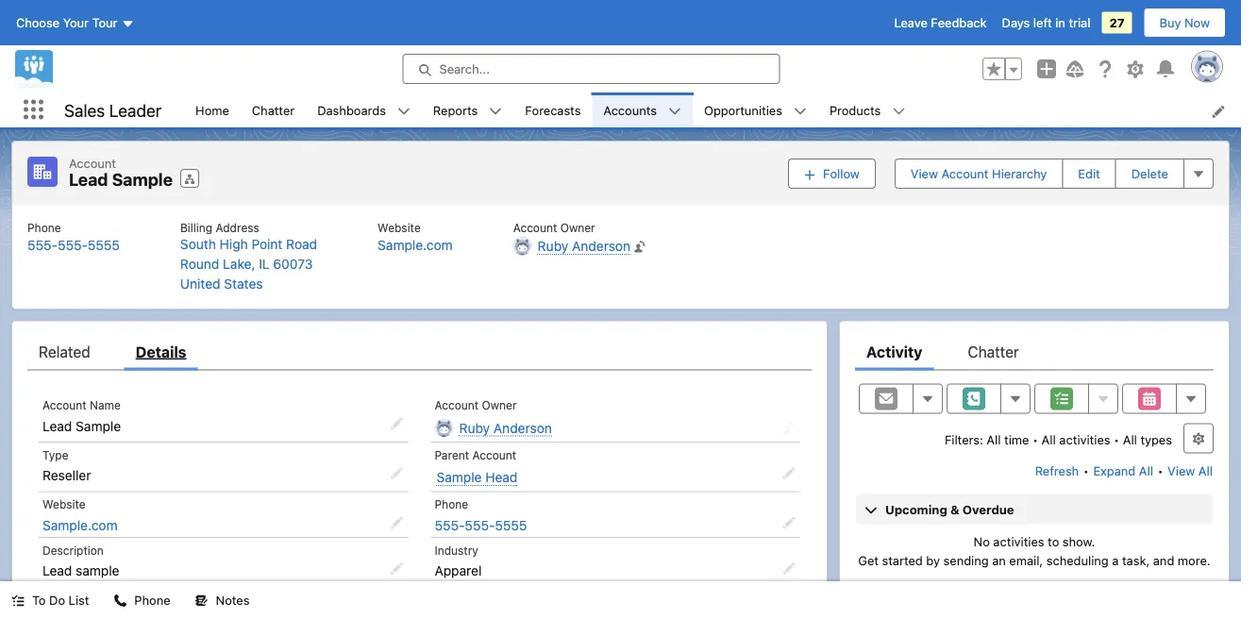 Task type: describe. For each thing, give the bounding box(es) containing it.
0 vertical spatial 555-555-5555 link
[[27, 237, 120, 253]]

time
[[1004, 433, 1029, 447]]

email,
[[1009, 553, 1043, 567]]

type
[[42, 448, 68, 462]]

upcoming & overdue button
[[856, 494, 1213, 524]]

started
[[882, 553, 923, 567]]

owner for 'ruby anderson' 'link' to the bottom
[[482, 399, 517, 412]]

task,
[[1122, 553, 1150, 567]]

sending
[[944, 553, 989, 567]]

text default image for phone
[[114, 594, 127, 608]]

do
[[49, 593, 65, 607]]

il
[[259, 256, 270, 272]]

edit website image
[[390, 516, 404, 530]]

left
[[1034, 16, 1052, 30]]

2 horizontal spatial phone
[[435, 498, 468, 511]]

lead for description
[[42, 563, 72, 579]]

555-555-5555
[[435, 517, 527, 533]]

states
[[224, 276, 263, 292]]

text default image for to do list
[[11, 594, 25, 608]]

show.
[[1063, 535, 1095, 549]]

to do list
[[32, 593, 89, 607]]

expand
[[1094, 464, 1136, 478]]

sales
[[64, 100, 105, 120]]

in
[[1056, 16, 1066, 30]]

anderson for 'ruby anderson' 'link' within list
[[572, 238, 631, 254]]

sample head
[[437, 470, 518, 485]]

choose your tour
[[16, 16, 118, 30]]

leave feedback link
[[895, 16, 987, 30]]

website for website
[[42, 498, 86, 511]]

lake,
[[223, 256, 255, 272]]

hierarchy
[[992, 166, 1047, 181]]

phone 555-555-5555
[[27, 221, 120, 253]]

dashboards
[[317, 103, 386, 117]]

more.
[[1178, 553, 1211, 567]]

5555 inside phone 555-555-5555
[[88, 237, 120, 253]]

address
[[216, 221, 259, 234]]

phone inside button
[[134, 593, 171, 607]]

road
[[286, 236, 317, 252]]

all right expand all button
[[1199, 464, 1213, 478]]

website for website sample.com
[[378, 221, 421, 234]]

27
[[1110, 16, 1125, 30]]

sample.com link inside list
[[378, 237, 453, 253]]

industry
[[435, 544, 478, 557]]

filters: all time • all activities • all types
[[945, 433, 1172, 447]]

by
[[926, 553, 940, 567]]

sample for account name
[[76, 418, 121, 434]]

account inside list
[[513, 221, 557, 234]]

home link
[[184, 93, 241, 127]]

buy now
[[1160, 16, 1210, 30]]

sample
[[76, 563, 119, 579]]

search...
[[439, 62, 490, 76]]

your
[[63, 16, 89, 30]]

edit type image
[[390, 467, 404, 480]]

1 vertical spatial ruby anderson link
[[459, 418, 552, 438]]

list for billing address
[[184, 93, 1241, 127]]

ruby anderson for 'ruby anderson' 'link' within list
[[538, 238, 631, 254]]

dashboards link
[[306, 93, 397, 127]]

60073
[[273, 256, 313, 272]]

owner for 'ruby anderson' 'link' within list
[[560, 221, 595, 234]]

lead sample for account
[[69, 169, 173, 190]]

accounts
[[604, 103, 657, 117]]

reports list item
[[422, 93, 514, 127]]

text default image inside reports list item
[[489, 105, 502, 118]]

leader
[[109, 100, 162, 120]]

accounts list item
[[592, 93, 693, 127]]

accounts link
[[592, 93, 668, 127]]

get
[[858, 553, 879, 567]]

refresh • expand all • view all
[[1035, 464, 1213, 478]]

united
[[180, 276, 220, 292]]

sample for account
[[112, 169, 173, 190]]

days
[[1002, 16, 1030, 30]]

lead sample for account name
[[42, 418, 121, 434]]

account name
[[42, 399, 121, 412]]

view account hierarchy button
[[895, 158, 1063, 189]]

0 vertical spatial account owner
[[513, 221, 595, 234]]

choose
[[16, 16, 60, 30]]

a
[[1112, 553, 1119, 567]]

high
[[220, 236, 248, 252]]

chatter inside tab list
[[968, 343, 1019, 361]]

related link
[[39, 333, 90, 371]]

edit industry image
[[783, 562, 796, 575]]

upcoming
[[885, 502, 948, 516]]

activity link
[[867, 333, 923, 371]]

delete button
[[1116, 158, 1185, 189]]

leave
[[895, 16, 928, 30]]

all right the expand
[[1139, 464, 1154, 478]]

• left view all link
[[1158, 464, 1164, 478]]

reports
[[433, 103, 478, 117]]

now
[[1185, 16, 1210, 30]]

details link
[[136, 333, 186, 371]]

no activities to show. get started by sending an email, scheduling a task, and more.
[[858, 535, 1211, 567]]

to
[[32, 593, 46, 607]]

edit parent account image
[[783, 467, 796, 480]]

1 vertical spatial sample.com link
[[42, 517, 118, 533]]

notes
[[216, 593, 250, 607]]

all up refresh button
[[1042, 433, 1056, 447]]

reports link
[[422, 93, 489, 127]]

follow
[[823, 166, 860, 181]]

related
[[39, 343, 90, 361]]



Task type: vqa. For each thing, say whether or not it's contained in the screenshot.
Buy Now
yes



Task type: locate. For each thing, give the bounding box(es) containing it.
sample inside sample head link
[[437, 470, 482, 485]]

sample
[[112, 169, 173, 190], [76, 418, 121, 434], [437, 470, 482, 485]]

round
[[180, 256, 219, 272]]

lead down description
[[42, 563, 72, 579]]

name
[[90, 399, 121, 412]]

1 vertical spatial list
[[12, 205, 1229, 309]]

parent
[[435, 448, 469, 462]]

opportunities list item
[[693, 93, 818, 127]]

to
[[1048, 535, 1059, 549]]

1 horizontal spatial 5555
[[495, 517, 527, 533]]

0 horizontal spatial sample.com link
[[42, 517, 118, 533]]

view
[[911, 166, 938, 181], [1168, 464, 1195, 478]]

1 horizontal spatial owner
[[560, 221, 595, 234]]

1 horizontal spatial text default image
[[397, 105, 411, 118]]

account inside button
[[942, 166, 989, 181]]

• up the expand
[[1114, 433, 1120, 447]]

tab list for filters: all time • all activities • all types
[[855, 333, 1214, 371]]

1 horizontal spatial 555-555-5555 link
[[435, 517, 527, 533]]

upcoming & overdue
[[885, 502, 1014, 516]]

0 vertical spatial sample
[[112, 169, 173, 190]]

0 vertical spatial phone
[[27, 221, 61, 234]]

chatter
[[252, 103, 295, 117], [968, 343, 1019, 361]]

view down types
[[1168, 464, 1195, 478]]

2 vertical spatial phone
[[134, 593, 171, 607]]

1 vertical spatial owner
[[482, 399, 517, 412]]

0 horizontal spatial website
[[42, 498, 86, 511]]

list containing home
[[184, 93, 1241, 127]]

list for account owner
[[12, 205, 1229, 309]]

0 horizontal spatial chatter link
[[241, 93, 306, 127]]

sample down leader
[[112, 169, 173, 190]]

1 vertical spatial lead
[[42, 418, 72, 434]]

south
[[180, 236, 216, 252]]

follow button
[[788, 158, 876, 189]]

activities inside no activities to show. get started by sending an email, scheduling a task, and more.
[[993, 535, 1045, 549]]

view inside button
[[911, 166, 938, 181]]

website inside website sample.com
[[378, 221, 421, 234]]

1 vertical spatial lead sample
[[42, 418, 121, 434]]

1 vertical spatial activities
[[993, 535, 1045, 549]]

types
[[1141, 433, 1172, 447]]

account owner
[[513, 221, 595, 234], [435, 399, 517, 412]]

days left in trial
[[1002, 16, 1091, 30]]

1 vertical spatial ruby anderson
[[459, 420, 552, 436]]

0 vertical spatial lead
[[69, 169, 108, 190]]

ruby anderson link
[[538, 236, 631, 256], [459, 418, 552, 438]]

text default image inside to do list "button"
[[11, 594, 25, 608]]

lead for account name
[[42, 418, 72, 434]]

1 horizontal spatial sample.com
[[378, 237, 453, 253]]

dashboards list item
[[306, 93, 422, 127]]

0 horizontal spatial phone
[[27, 221, 61, 234]]

activity
[[867, 343, 923, 361]]

head
[[485, 470, 518, 485]]

text default image left notes
[[195, 594, 208, 608]]

2 vertical spatial lead
[[42, 563, 72, 579]]

1 vertical spatial sample.com
[[42, 517, 118, 533]]

list
[[69, 593, 89, 607]]

1 horizontal spatial text default image
[[114, 594, 127, 608]]

2 tab list from the left
[[855, 333, 1214, 371]]

anderson inside list
[[572, 238, 631, 254]]

text default image inside "dashboards" "list item"
[[397, 105, 411, 118]]

1 tab list from the left
[[27, 333, 812, 371]]

sample.com
[[378, 237, 453, 253], [42, 517, 118, 533]]

tab list for type
[[27, 333, 812, 371]]

2 horizontal spatial text default image
[[489, 105, 502, 118]]

1 vertical spatial view
[[1168, 464, 1195, 478]]

1 horizontal spatial ruby
[[538, 238, 569, 254]]

edit account name image
[[390, 417, 404, 430]]

reseller
[[42, 468, 91, 483]]

list containing south high point road
[[12, 205, 1229, 309]]

1 horizontal spatial anderson
[[572, 238, 631, 254]]

0 horizontal spatial chatter
[[252, 103, 295, 117]]

chatter link for activity link
[[968, 333, 1019, 371]]

1 vertical spatial website
[[42, 498, 86, 511]]

billing address south high point road round lake, il 60073 united states
[[180, 221, 317, 292]]

•
[[1033, 433, 1038, 447], [1114, 433, 1120, 447], [1084, 464, 1089, 478], [1158, 464, 1164, 478]]

text default image right reports
[[489, 105, 502, 118]]

products
[[830, 103, 881, 117]]

0 horizontal spatial 555-555-5555 link
[[27, 237, 120, 253]]

0 vertical spatial website
[[378, 221, 421, 234]]

0 vertical spatial anderson
[[572, 238, 631, 254]]

description
[[42, 544, 104, 557]]

chatter link right home
[[241, 93, 306, 127]]

0 vertical spatial ruby anderson
[[538, 238, 631, 254]]

1 horizontal spatial phone
[[134, 593, 171, 607]]

home
[[196, 103, 229, 117]]

1 vertical spatial ruby
[[459, 420, 490, 436]]

ruby for 'ruby anderson' 'link' to the bottom
[[459, 420, 490, 436]]

view all link
[[1167, 455, 1214, 486]]

tab list containing related
[[27, 333, 812, 371]]

text default image
[[489, 105, 502, 118], [11, 594, 25, 608], [114, 594, 127, 608]]

0 vertical spatial ruby anderson link
[[538, 236, 631, 256]]

view account hierarchy
[[911, 166, 1047, 181]]

all left time
[[987, 433, 1001, 447]]

chatter link for home link
[[241, 93, 306, 127]]

refresh
[[1035, 464, 1079, 478]]

group
[[983, 58, 1022, 80]]

text default image inside phone button
[[114, 594, 127, 608]]

0 horizontal spatial tab list
[[27, 333, 812, 371]]

sample down parent
[[437, 470, 482, 485]]

chatter right home
[[252, 103, 295, 117]]

sample down name
[[76, 418, 121, 434]]

edit phone image
[[783, 516, 796, 530]]

opportunities link
[[693, 93, 794, 127]]

0 horizontal spatial text default image
[[195, 594, 208, 608]]

1 horizontal spatial website
[[378, 221, 421, 234]]

view right the follow
[[911, 166, 938, 181]]

overdue
[[963, 502, 1014, 516]]

ruby for 'ruby anderson' 'link' within list
[[538, 238, 569, 254]]

text default image left reports link
[[397, 105, 411, 118]]

0 vertical spatial 5555
[[88, 237, 120, 253]]

phone button
[[102, 582, 182, 619]]

activities up email,
[[993, 535, 1045, 549]]

1 vertical spatial chatter link
[[968, 333, 1019, 371]]

activities up refresh
[[1060, 433, 1111, 447]]

text default image inside notes button
[[195, 594, 208, 608]]

status
[[855, 585, 1214, 619]]

edit
[[1078, 166, 1100, 181]]

0 horizontal spatial view
[[911, 166, 938, 181]]

0 horizontal spatial anderson
[[494, 420, 552, 436]]

phone inside phone 555-555-5555
[[27, 221, 61, 234]]

tab list up the edit account name image
[[27, 333, 812, 371]]

0 vertical spatial owner
[[560, 221, 595, 234]]

0 vertical spatial chatter
[[252, 103, 295, 117]]

lead sample down sales leader
[[69, 169, 173, 190]]

0 horizontal spatial activities
[[993, 535, 1045, 549]]

chatter link up time
[[968, 333, 1019, 371]]

0 horizontal spatial owner
[[482, 399, 517, 412]]

notes button
[[184, 582, 261, 619]]

details
[[136, 343, 186, 361]]

ruby anderson for 'ruby anderson' 'link' to the bottom
[[459, 420, 552, 436]]

0 vertical spatial activities
[[1060, 433, 1111, 447]]

• right time
[[1033, 433, 1038, 447]]

text default image
[[397, 105, 411, 118], [195, 594, 208, 608]]

tab list containing activity
[[855, 333, 1214, 371]]

1 horizontal spatial sample.com link
[[378, 237, 453, 253]]

lead sample
[[42, 563, 119, 579]]

tour
[[92, 16, 118, 30]]

lead up phone 555-555-5555 at the top of page
[[69, 169, 108, 190]]

ruby anderson inside list
[[538, 238, 631, 254]]

anderson for 'ruby anderson' 'link' to the bottom
[[494, 420, 552, 436]]

0 vertical spatial sample.com
[[378, 237, 453, 253]]

buy
[[1160, 16, 1181, 30]]

0 vertical spatial list
[[184, 93, 1241, 127]]

1 horizontal spatial view
[[1168, 464, 1195, 478]]

forecasts link
[[514, 93, 592, 127]]

1 vertical spatial 555-555-5555 link
[[435, 517, 527, 533]]

forecasts
[[525, 103, 581, 117]]

• left the expand
[[1084, 464, 1089, 478]]

delete
[[1132, 166, 1169, 181]]

leave feedback
[[895, 16, 987, 30]]

edit description image
[[390, 562, 404, 575]]

refresh button
[[1034, 455, 1080, 486]]

1 horizontal spatial activities
[[1060, 433, 1111, 447]]

0 horizontal spatial 5555
[[88, 237, 120, 253]]

all left types
[[1123, 433, 1137, 447]]

1 vertical spatial anderson
[[494, 420, 552, 436]]

and
[[1153, 553, 1175, 567]]

1 vertical spatial phone
[[435, 498, 468, 511]]

billing
[[180, 221, 213, 234]]

tab list
[[27, 333, 812, 371], [855, 333, 1214, 371]]

trial
[[1069, 16, 1091, 30]]

tab list up time
[[855, 333, 1214, 371]]

lead for account
[[69, 169, 108, 190]]

scheduling
[[1047, 553, 1109, 567]]

0 vertical spatial lead sample
[[69, 169, 173, 190]]

choose your tour button
[[15, 8, 135, 38]]

apparel
[[435, 563, 482, 579]]

0 horizontal spatial sample.com
[[42, 517, 118, 533]]

1 vertical spatial account owner
[[435, 399, 517, 412]]

activities
[[1060, 433, 1111, 447], [993, 535, 1045, 549]]

chatter link
[[241, 93, 306, 127], [968, 333, 1019, 371]]

1 horizontal spatial tab list
[[855, 333, 1214, 371]]

lead sample down account name
[[42, 418, 121, 434]]

1 vertical spatial text default image
[[195, 594, 208, 608]]

1 vertical spatial 5555
[[495, 517, 527, 533]]

5555 left south
[[88, 237, 120, 253]]

1 vertical spatial sample
[[76, 418, 121, 434]]

website sample.com
[[378, 221, 453, 253]]

expand all button
[[1093, 455, 1154, 486]]

buy now button
[[1144, 8, 1226, 38]]

0 vertical spatial chatter link
[[241, 93, 306, 127]]

owner inside list
[[560, 221, 595, 234]]

1 horizontal spatial chatter link
[[968, 333, 1019, 371]]

0 vertical spatial ruby
[[538, 238, 569, 254]]

point
[[252, 236, 283, 252]]

an
[[992, 553, 1006, 567]]

sample head link
[[437, 468, 518, 488]]

ruby anderson
[[538, 238, 631, 254], [459, 420, 552, 436]]

1 vertical spatial chatter
[[968, 343, 1019, 361]]

text default image left to
[[11, 594, 25, 608]]

0 horizontal spatial ruby
[[459, 420, 490, 436]]

&
[[951, 502, 960, 516]]

edit button
[[1062, 158, 1116, 189]]

0 horizontal spatial text default image
[[11, 594, 25, 608]]

5555 down head at the bottom of page
[[495, 517, 527, 533]]

0 vertical spatial view
[[911, 166, 938, 181]]

filters:
[[945, 433, 983, 447]]

feedback
[[931, 16, 987, 30]]

2 vertical spatial sample
[[437, 470, 482, 485]]

text default image down sample
[[114, 594, 127, 608]]

0 vertical spatial sample.com link
[[378, 237, 453, 253]]

1 horizontal spatial chatter
[[968, 343, 1019, 361]]

list
[[184, 93, 1241, 127], [12, 205, 1229, 309]]

parent account
[[435, 448, 516, 462]]

ruby inside list
[[538, 238, 569, 254]]

sample.com inside list
[[378, 237, 453, 253]]

lead
[[69, 169, 108, 190], [42, 418, 72, 434], [42, 563, 72, 579]]

0 vertical spatial text default image
[[397, 105, 411, 118]]

ruby anderson link inside list
[[538, 236, 631, 256]]

products list item
[[818, 93, 917, 127]]

chatter up time
[[968, 343, 1019, 361]]

lead up type at the left bottom
[[42, 418, 72, 434]]



